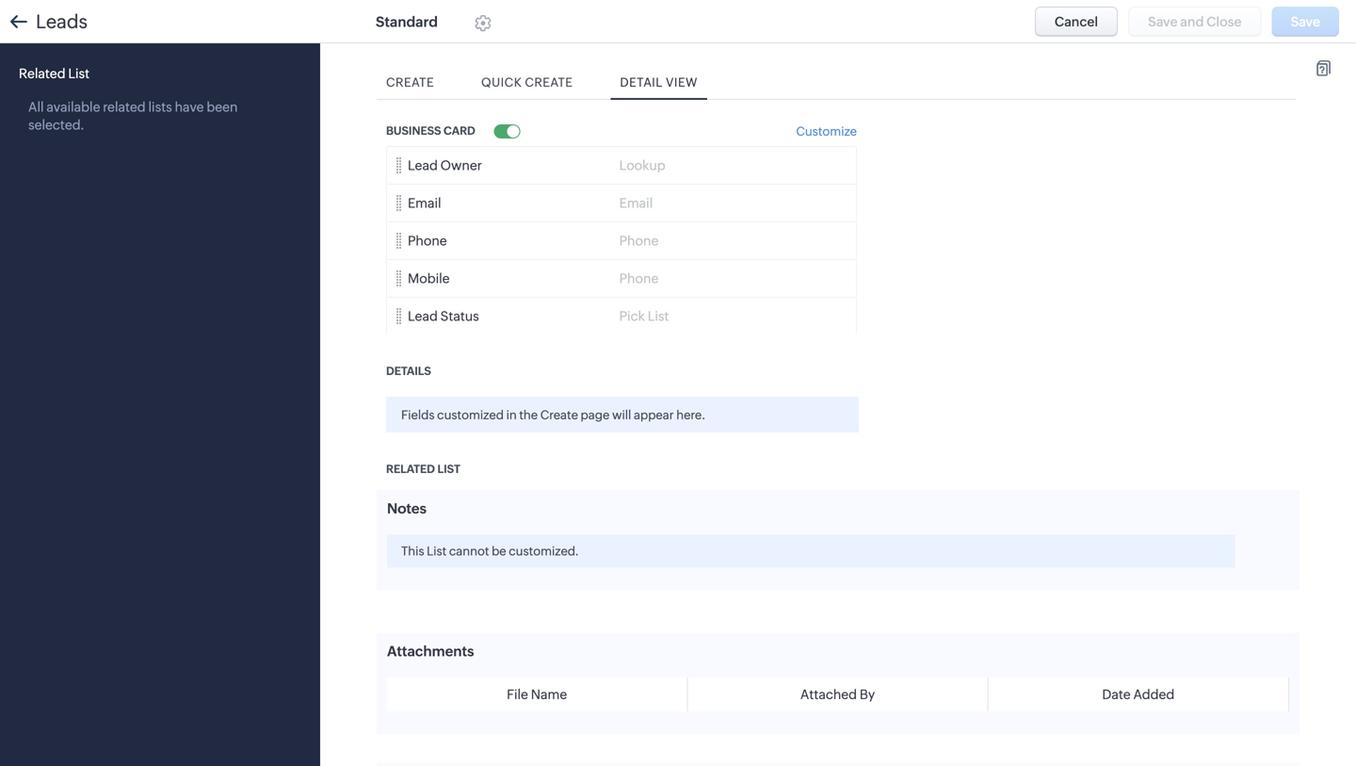 Task type: locate. For each thing, give the bounding box(es) containing it.
view
[[666, 75, 698, 90]]

lead for lead owner
[[408, 158, 438, 173]]

related list up notes
[[386, 463, 461, 475]]

card
[[444, 124, 476, 137]]

1 horizontal spatial related
[[386, 463, 435, 475]]

owner
[[441, 158, 482, 173]]

0 vertical spatial lead
[[408, 158, 438, 173]]

added
[[1134, 687, 1175, 702]]

lead left status
[[408, 308, 438, 324]]

lead down business card
[[408, 158, 438, 173]]

1 lead from the top
[[408, 158, 438, 173]]

file name
[[507, 687, 567, 702]]

name
[[531, 687, 567, 702]]

notes
[[387, 500, 427, 517]]

0 vertical spatial related list
[[19, 66, 90, 81]]

0 vertical spatial related
[[19, 66, 66, 81]]

quick
[[482, 75, 522, 90]]

related
[[19, 66, 66, 81], [386, 463, 435, 475]]

attached
[[801, 687, 857, 702]]

status
[[441, 308, 479, 324]]

phone
[[408, 233, 447, 248], [620, 233, 659, 248], [620, 271, 659, 286]]

customized.
[[509, 544, 579, 558]]

0 horizontal spatial related list
[[19, 66, 90, 81]]

phone up pick list
[[620, 271, 659, 286]]

1 vertical spatial lead
[[408, 308, 438, 324]]

create right quick
[[525, 75, 573, 90]]

None button
[[1035, 7, 1119, 37]]

appear
[[634, 408, 674, 422]]

related list
[[19, 66, 90, 81], [386, 463, 461, 475]]

available
[[47, 99, 100, 114]]

file
[[507, 687, 528, 702]]

related list up all
[[19, 66, 90, 81]]

standard
[[376, 14, 438, 30]]

attached by
[[801, 687, 875, 702]]

create
[[386, 75, 434, 90], [525, 75, 573, 90], [541, 408, 578, 422]]

detail view link
[[611, 66, 708, 99]]

2 lead from the top
[[408, 308, 438, 324]]

create up the business
[[386, 75, 434, 90]]

the
[[519, 408, 538, 422]]

create right the
[[541, 408, 578, 422]]

in
[[507, 408, 517, 422]]

lead
[[408, 158, 438, 173], [408, 308, 438, 324]]

list down customized
[[438, 463, 461, 475]]

customize
[[797, 124, 857, 139]]

list
[[68, 66, 90, 81], [648, 308, 669, 324], [438, 463, 461, 475], [427, 544, 447, 558]]

detail
[[620, 75, 663, 90]]

email down lookup
[[620, 195, 653, 210]]

detail view
[[620, 75, 698, 90]]

quick create link
[[472, 66, 583, 99]]

related up all
[[19, 66, 66, 81]]

pick
[[620, 308, 645, 324]]

business card
[[386, 124, 476, 137]]

here.
[[677, 408, 706, 422]]

fields
[[401, 408, 435, 422]]

lead owner
[[408, 158, 482, 173]]

1 horizontal spatial email
[[620, 195, 653, 210]]

lead status
[[408, 308, 479, 324]]

email down the lead owner
[[408, 195, 442, 210]]

customized
[[437, 408, 504, 422]]

by
[[860, 687, 875, 702]]

mobile
[[408, 271, 450, 286]]

list right this
[[427, 544, 447, 558]]

0 horizontal spatial email
[[408, 195, 442, 210]]

email
[[408, 195, 442, 210], [620, 195, 653, 210]]

1 vertical spatial related list
[[386, 463, 461, 475]]

be
[[492, 544, 507, 558]]

phone down lookup
[[620, 233, 659, 248]]

related up notes
[[386, 463, 435, 475]]

business
[[386, 124, 441, 137]]



Task type: describe. For each thing, give the bounding box(es) containing it.
all
[[28, 99, 44, 114]]

lookup
[[620, 158, 666, 173]]

date added
[[1103, 687, 1175, 702]]

create inside create link
[[386, 75, 434, 90]]

been
[[207, 99, 238, 114]]

list right the pick
[[648, 308, 669, 324]]

create link
[[377, 66, 444, 99]]

fields customized in the create page will appear here.
[[401, 408, 706, 422]]

this
[[401, 544, 425, 558]]

details
[[386, 365, 431, 377]]

phone for mobile
[[620, 271, 659, 286]]

quick create
[[482, 75, 573, 90]]

will
[[612, 408, 632, 422]]

phone for phone
[[620, 233, 659, 248]]

0 horizontal spatial related
[[19, 66, 66, 81]]

1 horizontal spatial related list
[[386, 463, 461, 475]]

cannot
[[449, 544, 489, 558]]

pick list
[[620, 308, 669, 324]]

page
[[581, 408, 610, 422]]

2 email from the left
[[620, 195, 653, 210]]

this list cannot be customized.
[[401, 544, 579, 558]]

lead for lead status
[[408, 308, 438, 324]]

phone up mobile
[[408, 233, 447, 248]]

create inside quick create link
[[525, 75, 573, 90]]

1 email from the left
[[408, 195, 442, 210]]

list up the "available"
[[68, 66, 90, 81]]

leads
[[36, 11, 88, 32]]

have
[[175, 99, 204, 114]]

date
[[1103, 687, 1131, 702]]

attachments
[[387, 643, 474, 660]]

1 vertical spatial related
[[386, 463, 435, 475]]

related
[[103, 99, 146, 114]]

lists
[[148, 99, 172, 114]]

selected.
[[28, 117, 84, 132]]

all available related lists have been selected.
[[28, 99, 238, 132]]



Task type: vqa. For each thing, say whether or not it's contained in the screenshot.
File Name
yes



